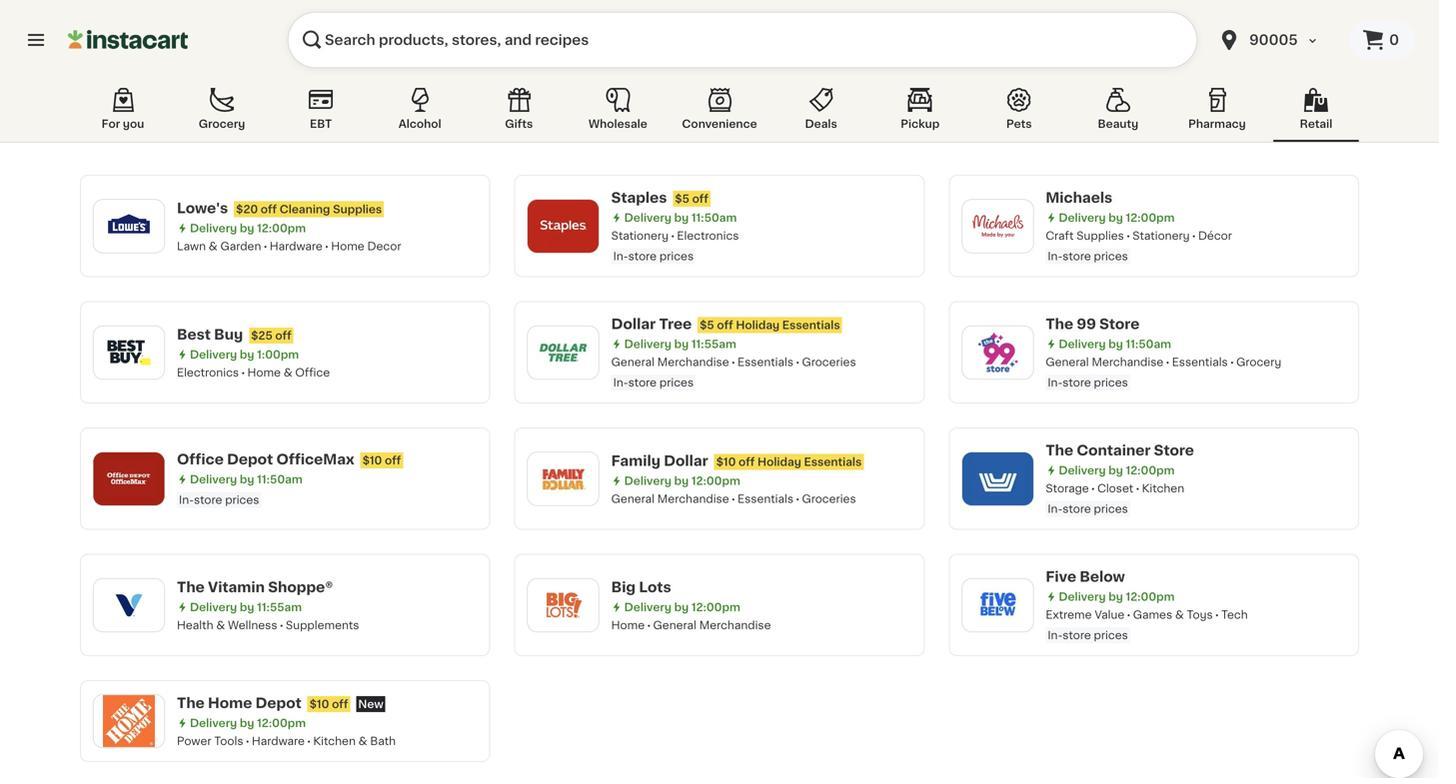 Task type: vqa. For each thing, say whether or not it's contained in the screenshot.
The Vitamin Shoppe® logo
yes



Task type: locate. For each thing, give the bounding box(es) containing it.
1 horizontal spatial delivery by 11:55am
[[624, 339, 736, 350]]

convenience button
[[674, 84, 765, 142]]

11:50am down office depot officemax $10 off
[[257, 474, 302, 485]]

in- right the 99 store logo
[[1048, 377, 1063, 388]]

electronics down staples $5 off
[[677, 230, 739, 241]]

merchandise
[[657, 357, 729, 368], [1092, 357, 1164, 368], [657, 493, 729, 504], [699, 620, 771, 631]]

prices inside general merchandise essentials grocery in-store prices
[[1094, 377, 1128, 388]]

delivery down tree
[[624, 339, 671, 350]]

five
[[1046, 570, 1076, 584]]

dollar tree logo image
[[537, 327, 589, 379]]

delivery by 11:55am down tree
[[624, 339, 736, 350]]

Search field
[[288, 12, 1197, 68]]

1 vertical spatial grocery
[[1236, 357, 1281, 368]]

pickup
[[901, 118, 940, 129]]

0 horizontal spatial kitchen
[[313, 736, 356, 747]]

store for the container store
[[1154, 444, 1194, 458]]

0 horizontal spatial 11:55am
[[257, 602, 302, 613]]

1 vertical spatial 11:55am
[[257, 602, 302, 613]]

1 horizontal spatial kitchen
[[1142, 483, 1184, 494]]

delivery for dollar tree logo
[[624, 339, 671, 350]]

delivery by 12:00pm for storage
[[1059, 465, 1175, 476]]

delivery for best buy logo
[[190, 349, 237, 360]]

11:50am up general merchandise essentials grocery in-store prices
[[1126, 339, 1171, 350]]

by up the value
[[1109, 592, 1123, 603]]

holiday
[[736, 320, 780, 331], [758, 456, 801, 467]]

0 vertical spatial dollar
[[611, 317, 656, 331]]

games
[[1133, 610, 1172, 621]]

0 vertical spatial electronics
[[677, 230, 739, 241]]

0 vertical spatial holiday
[[736, 320, 780, 331]]

by down tree
[[674, 339, 689, 350]]

general down the 99
[[1046, 357, 1089, 368]]

home left decor
[[331, 241, 364, 252]]

prices inside storage closet kitchen in-store prices
[[1094, 504, 1128, 515]]

1 vertical spatial supplies
[[1077, 230, 1124, 241]]

staples $5 off
[[611, 191, 708, 205]]

gifts
[[505, 118, 533, 129]]

0 vertical spatial kitchen
[[1142, 483, 1184, 494]]

merchandise inside general merchandise essentials grocery in-store prices
[[1092, 357, 1164, 368]]

delivery by 12:00pm down $20
[[190, 223, 306, 234]]

$10 up power tools hardware kitchen & bath
[[310, 699, 329, 710]]

delivery by 12:00pm up home general merchandise
[[624, 602, 740, 613]]

off inside the home depot $10 off new
[[332, 699, 348, 710]]

kitchen left bath
[[313, 736, 356, 747]]

electronics inside "stationery electronics in-store prices"
[[677, 230, 739, 241]]

1 horizontal spatial grocery
[[1236, 357, 1281, 368]]

12:00pm up the games
[[1126, 592, 1175, 603]]

delivery up tools at the left
[[190, 718, 237, 729]]

store inside extreme value games & toys tech in-store prices
[[1063, 630, 1091, 641]]

store right the 99
[[1099, 317, 1140, 331]]

delivery for family dollar logo on the bottom
[[624, 475, 671, 486]]

off
[[692, 193, 708, 204], [261, 204, 277, 215], [717, 320, 733, 331], [275, 330, 292, 341], [385, 455, 401, 466], [739, 456, 755, 467], [332, 699, 348, 710]]

supplies right craft on the right of page
[[1077, 230, 1124, 241]]

the up storage
[[1046, 444, 1073, 458]]

toys
[[1187, 610, 1213, 621]]

lots
[[639, 580, 671, 594]]

12:00pm down the container store
[[1126, 465, 1175, 476]]

general for general merchandise essentials groceries
[[611, 493, 655, 504]]

delivery by 12:00pm up craft supplies stationery décor in-store prices
[[1059, 212, 1175, 223]]

delivery by 11:55am
[[624, 339, 736, 350], [190, 602, 302, 613]]

1 vertical spatial store
[[1154, 444, 1194, 458]]

off up general merchandise essentials groceries in-store prices
[[717, 320, 733, 331]]

& right the lawn
[[209, 241, 218, 252]]

2 horizontal spatial $10
[[716, 456, 736, 467]]

delivery for michaels logo
[[1059, 212, 1106, 223]]

off up the general merchandise essentials groceries
[[739, 456, 755, 467]]

the container store
[[1046, 444, 1194, 458]]

1 horizontal spatial $5
[[700, 320, 714, 331]]

by down $20
[[240, 223, 254, 234]]

by for the 99 store logo
[[1109, 339, 1123, 350]]

prices inside extreme value games & toys tech in-store prices
[[1094, 630, 1128, 641]]

off up 1:00pm
[[275, 330, 292, 341]]

0 button
[[1349, 20, 1415, 60]]

the container store logo image
[[972, 453, 1024, 505]]

groceries for general merchandise essentials groceries
[[802, 493, 856, 504]]

depot
[[227, 453, 273, 467], [255, 697, 302, 711]]

essentials inside general merchandise essentials grocery in-store prices
[[1172, 357, 1228, 368]]

home down big
[[611, 620, 645, 631]]

décor
[[1198, 230, 1232, 241]]

holiday up the general merchandise essentials groceries
[[758, 456, 801, 467]]

michaels logo image
[[972, 200, 1024, 252]]

the vitamin shoppe® logo image
[[103, 579, 155, 631]]

best buy logo image
[[103, 327, 155, 379]]

delivery by 12:00pm
[[1059, 212, 1175, 223], [190, 223, 306, 234], [1059, 465, 1175, 476], [624, 475, 740, 486], [1059, 592, 1175, 603], [624, 602, 740, 613], [190, 718, 306, 729]]

0 horizontal spatial delivery by 11:50am
[[190, 474, 302, 485]]

12:00pm up home general merchandise
[[691, 602, 740, 613]]

0 vertical spatial delivery by 11:55am
[[624, 339, 736, 350]]

by down the "the 99 store"
[[1109, 339, 1123, 350]]

value
[[1095, 610, 1125, 621]]

depot up in-store prices
[[227, 453, 273, 467]]

delivery up health
[[190, 602, 237, 613]]

0 vertical spatial hardware
[[270, 241, 323, 252]]

by up the electronics home & office
[[240, 349, 254, 360]]

1 horizontal spatial 11:50am
[[691, 212, 737, 223]]

2 groceries from the top
[[802, 493, 856, 504]]

health
[[177, 620, 213, 631]]

essentials inside general merchandise essentials groceries in-store prices
[[738, 357, 794, 368]]

kitchen right closet
[[1142, 483, 1184, 494]]

store
[[628, 251, 657, 262], [1063, 251, 1091, 262], [628, 377, 657, 388], [1063, 377, 1091, 388], [194, 495, 222, 506], [1063, 504, 1091, 515], [1063, 630, 1091, 641]]

delivery by 12:00pm for general merchandise
[[624, 475, 740, 486]]

1 stationery from the left
[[611, 230, 669, 241]]

delivery by 12:00pm for power tools
[[190, 718, 306, 729]]

delivery by 12:00pm up the value
[[1059, 592, 1175, 603]]

pharmacy button
[[1174, 84, 1260, 142]]

by for lowe's logo
[[240, 223, 254, 234]]

in- down extreme
[[1048, 630, 1063, 641]]

by up the general merchandise essentials groceries
[[674, 475, 689, 486]]

2 vertical spatial 11:50am
[[257, 474, 302, 485]]

11:55am up health & wellness supplements
[[257, 602, 302, 613]]

delivery
[[624, 212, 671, 223], [1059, 212, 1106, 223], [190, 223, 237, 234], [624, 339, 671, 350], [1059, 339, 1106, 350], [190, 349, 237, 360], [1059, 465, 1106, 476], [190, 474, 237, 485], [624, 475, 671, 486], [1059, 592, 1106, 603], [190, 602, 237, 613], [624, 602, 671, 613], [190, 718, 237, 729]]

gifts button
[[476, 84, 562, 142]]

big lots logo image
[[537, 579, 589, 631]]

the left the 99
[[1046, 317, 1073, 331]]

0 vertical spatial store
[[1099, 317, 1140, 331]]

1 horizontal spatial store
[[1154, 444, 1194, 458]]

home
[[331, 241, 364, 252], [247, 367, 281, 378], [611, 620, 645, 631], [208, 697, 252, 711]]

0 horizontal spatial 11:50am
[[257, 474, 302, 485]]

alcohol
[[398, 118, 441, 129]]

11:50am for off
[[691, 212, 737, 223]]

1 vertical spatial groceries
[[802, 493, 856, 504]]

staples logo image
[[537, 200, 589, 252]]

1 horizontal spatial stationery
[[1133, 230, 1190, 241]]

0 horizontal spatial $10
[[310, 699, 329, 710]]

supplies inside craft supplies stationery décor in-store prices
[[1077, 230, 1124, 241]]

retail button
[[1273, 84, 1359, 142]]

delivery by 12:00pm down family
[[624, 475, 740, 486]]

in-
[[613, 251, 628, 262], [1048, 251, 1063, 262], [613, 377, 628, 388], [1048, 377, 1063, 388], [179, 495, 194, 506], [1048, 504, 1063, 515], [1048, 630, 1063, 641]]

electronics
[[677, 230, 739, 241], [177, 367, 239, 378]]

store down staples
[[628, 251, 657, 262]]

closet
[[1097, 483, 1133, 494]]

0 horizontal spatial dollar
[[611, 317, 656, 331]]

new
[[358, 699, 383, 710]]

$5 right staples
[[675, 193, 689, 204]]

stationery down staples
[[611, 230, 669, 241]]

lawn & garden hardware home decor
[[177, 241, 401, 252]]

$5 inside 'dollar tree $5 off holiday essentials'
[[700, 320, 714, 331]]

office
[[295, 367, 330, 378], [177, 453, 224, 467]]

12:00pm for power tools
[[257, 718, 306, 729]]

delivery by 11:50am down the "the 99 store"
[[1059, 339, 1171, 350]]

office depot officemax $10 off
[[177, 453, 401, 467]]

essentials for general merchandise essentials groceries
[[738, 493, 794, 504]]

delivery by 11:55am for general merchandise
[[624, 339, 736, 350]]

delivery for big lots logo
[[624, 602, 671, 613]]

by up closet
[[1109, 465, 1123, 476]]

0 horizontal spatial store
[[1099, 317, 1140, 331]]

vitamin
[[208, 580, 265, 594]]

0 vertical spatial grocery
[[199, 118, 245, 129]]

2 horizontal spatial delivery by 11:50am
[[1059, 339, 1171, 350]]

1 horizontal spatial $10
[[362, 455, 382, 466]]

1 vertical spatial electronics
[[177, 367, 239, 378]]

0 horizontal spatial delivery by 11:55am
[[190, 602, 302, 613]]

lowe's logo image
[[103, 200, 155, 252]]

stationery inside "stationery electronics in-store prices"
[[611, 230, 669, 241]]

prices down michaels
[[1094, 251, 1128, 262]]

12:00pm up craft supplies stationery décor in-store prices
[[1126, 212, 1175, 223]]

90005
[[1249, 33, 1298, 47]]

1:00pm
[[257, 349, 299, 360]]

beauty button
[[1075, 84, 1161, 142]]

1 vertical spatial dollar
[[664, 454, 708, 468]]

$10 inside the home depot $10 off new
[[310, 699, 329, 710]]

big lots
[[611, 580, 671, 594]]

$5 right tree
[[700, 320, 714, 331]]

$10 right the officemax
[[362, 455, 382, 466]]

general inside general merchandise essentials groceries in-store prices
[[611, 357, 655, 368]]

in-store prices
[[179, 495, 259, 506]]

12:00pm for storage
[[1126, 465, 1175, 476]]

$5
[[675, 193, 689, 204], [700, 320, 714, 331]]

0 vertical spatial office
[[295, 367, 330, 378]]

0 vertical spatial groceries
[[802, 357, 856, 368]]

dollar left tree
[[611, 317, 656, 331]]

delivery down the 99
[[1059, 339, 1106, 350]]

2 vertical spatial delivery by 11:50am
[[190, 474, 302, 485]]

delivery down family
[[624, 475, 671, 486]]

general
[[611, 357, 655, 368], [1046, 357, 1089, 368], [611, 493, 655, 504], [653, 620, 696, 631]]

staples
[[611, 191, 667, 205]]

prices down closet
[[1094, 504, 1128, 515]]

store down extreme
[[1063, 630, 1091, 641]]

11:55am down 'dollar tree $5 off holiday essentials'
[[691, 339, 736, 350]]

store right office depot officemax logo on the bottom left of the page
[[194, 495, 222, 506]]

store inside craft supplies stationery décor in-store prices
[[1063, 251, 1091, 262]]

delivery down michaels
[[1059, 212, 1106, 223]]

prices down the value
[[1094, 630, 1128, 641]]

1 vertical spatial delivery by 11:55am
[[190, 602, 302, 613]]

1 vertical spatial kitchen
[[313, 736, 356, 747]]

in- down staples
[[613, 251, 628, 262]]

cleaning
[[280, 204, 330, 215]]

groceries inside general merchandise essentials groceries in-store prices
[[802, 357, 856, 368]]

None search field
[[288, 12, 1197, 68]]

merchandise inside general merchandise essentials groceries in-store prices
[[657, 357, 729, 368]]

1 horizontal spatial dollar
[[664, 454, 708, 468]]

general right dollar tree logo
[[611, 357, 655, 368]]

1 vertical spatial office
[[177, 453, 224, 467]]

0 vertical spatial delivery by 11:50am
[[624, 212, 737, 223]]

tech
[[1221, 610, 1248, 621]]

delivery by 12:00pm up closet
[[1059, 465, 1175, 476]]

delivery for the home depot logo
[[190, 718, 237, 729]]

by for family dollar logo on the bottom
[[674, 475, 689, 486]]

prices down the "the 99 store"
[[1094, 377, 1128, 388]]

0 horizontal spatial $5
[[675, 193, 689, 204]]

essentials
[[782, 320, 840, 331], [738, 357, 794, 368], [1172, 357, 1228, 368], [804, 456, 862, 467], [738, 493, 794, 504]]

0 vertical spatial 11:55am
[[691, 339, 736, 350]]

& right health
[[216, 620, 225, 631]]

off left new
[[332, 699, 348, 710]]

dollar right family
[[664, 454, 708, 468]]

hardware
[[270, 241, 323, 252], [252, 736, 305, 747]]

stationery left décor
[[1133, 230, 1190, 241]]

0 vertical spatial $5
[[675, 193, 689, 204]]

by for the home depot logo
[[240, 718, 254, 729]]

buy
[[214, 328, 243, 342]]

1 horizontal spatial delivery by 11:50am
[[624, 212, 737, 223]]

supplies up decor
[[333, 204, 382, 215]]

1 vertical spatial holiday
[[758, 456, 801, 467]]

delivery down buy
[[190, 349, 237, 360]]

storage closet kitchen in-store prices
[[1046, 483, 1184, 515]]

general down lots
[[653, 620, 696, 631]]

home up tools at the left
[[208, 697, 252, 711]]

general inside general merchandise essentials grocery in-store prices
[[1046, 357, 1089, 368]]

0 horizontal spatial stationery
[[611, 230, 669, 241]]

1 vertical spatial 11:50am
[[1126, 339, 1171, 350]]

supplies inside "lowe's $20 off cleaning supplies"
[[333, 204, 382, 215]]

home general merchandise
[[611, 620, 771, 631]]

store down the 99
[[1063, 377, 1091, 388]]

& down 1:00pm
[[284, 367, 292, 378]]

supplies
[[333, 204, 382, 215], [1077, 230, 1124, 241]]

& left toys
[[1175, 610, 1184, 621]]

the up health
[[177, 580, 205, 594]]

delivery by 11:50am up in-store prices
[[190, 474, 302, 485]]

0 vertical spatial 11:50am
[[691, 212, 737, 223]]

hardware down 'cleaning'
[[270, 241, 323, 252]]

2 stationery from the left
[[1133, 230, 1190, 241]]

1 vertical spatial $5
[[700, 320, 714, 331]]

holiday up general merchandise essentials groceries in-store prices
[[736, 320, 780, 331]]

1 horizontal spatial electronics
[[677, 230, 739, 241]]

store
[[1099, 317, 1140, 331], [1154, 444, 1194, 458]]

storage
[[1046, 483, 1089, 494]]

pharmacy
[[1188, 118, 1246, 129]]

prices inside general merchandise essentials groceries in-store prices
[[659, 377, 694, 388]]

office up in-store prices
[[177, 453, 224, 467]]

stationery
[[611, 230, 669, 241], [1133, 230, 1190, 241]]

1 horizontal spatial office
[[295, 367, 330, 378]]

delivery by 12:00pm up tools at the left
[[190, 718, 306, 729]]

0 horizontal spatial electronics
[[177, 367, 239, 378]]

1 horizontal spatial 11:55am
[[691, 339, 736, 350]]

officemax
[[276, 453, 354, 467]]

11:50am
[[691, 212, 737, 223], [1126, 339, 1171, 350], [257, 474, 302, 485]]

delivery down five below at the bottom of the page
[[1059, 592, 1106, 603]]

delivery down lowe's on the left top of page
[[190, 223, 237, 234]]

90005 button
[[1205, 12, 1349, 68]]

delivery for the container store logo
[[1059, 465, 1106, 476]]

extreme
[[1046, 610, 1092, 621]]

store down craft on the right of page
[[1063, 251, 1091, 262]]

0 horizontal spatial grocery
[[199, 118, 245, 129]]

0 vertical spatial supplies
[[333, 204, 382, 215]]

holiday inside 'dollar tree $5 off holiday essentials'
[[736, 320, 780, 331]]

12:00pm for lawn & garden
[[257, 223, 306, 234]]

deals
[[805, 118, 837, 129]]

by up wellness
[[240, 602, 254, 613]]

grocery inside button
[[199, 118, 245, 129]]

delivery for the 99 store logo
[[1059, 339, 1106, 350]]

delivery by 1:00pm
[[190, 349, 299, 360]]

holiday inside family dollar $10 off holiday essentials
[[758, 456, 801, 467]]

2 horizontal spatial 11:50am
[[1126, 339, 1171, 350]]

12:00pm up power tools hardware kitchen & bath
[[257, 718, 306, 729]]

by up in-store prices
[[240, 474, 254, 485]]

hardware down the home depot $10 off new
[[252, 736, 305, 747]]

stationery inside craft supplies stationery décor in-store prices
[[1133, 230, 1190, 241]]

by up home general merchandise
[[674, 602, 689, 613]]

the home depot $10 off new
[[177, 697, 383, 711]]

store down storage
[[1063, 504, 1091, 515]]

1 horizontal spatial supplies
[[1077, 230, 1124, 241]]

delivery for five below logo
[[1059, 592, 1106, 603]]

store up family
[[628, 377, 657, 388]]

delivery by 11:50am for off
[[624, 212, 737, 223]]

$5 inside staples $5 off
[[675, 193, 689, 204]]

delivery by 11:55am up wellness
[[190, 602, 302, 613]]

depot up power tools hardware kitchen & bath
[[255, 697, 302, 711]]

in- down storage
[[1048, 504, 1063, 515]]

the 99 store
[[1046, 317, 1140, 331]]

0 horizontal spatial supplies
[[333, 204, 382, 215]]

health & wellness supplements
[[177, 620, 359, 631]]

in- inside general merchandise essentials groceries in-store prices
[[613, 377, 628, 388]]

1 groceries from the top
[[802, 357, 856, 368]]

five below logo image
[[972, 579, 1024, 631]]

by for big lots logo
[[674, 602, 689, 613]]

&
[[209, 241, 218, 252], [284, 367, 292, 378], [1175, 610, 1184, 621], [216, 620, 225, 631], [358, 736, 367, 747]]

off right the officemax
[[385, 455, 401, 466]]

office down 1:00pm
[[295, 367, 330, 378]]

0
[[1389, 33, 1399, 47]]

stationery electronics in-store prices
[[611, 230, 739, 262]]

groceries for general merchandise essentials groceries in-store prices
[[802, 357, 856, 368]]

in- inside craft supplies stationery décor in-store prices
[[1048, 251, 1063, 262]]

dollar
[[611, 317, 656, 331], [664, 454, 708, 468]]

by up craft supplies stationery décor in-store prices
[[1109, 212, 1123, 223]]

store right container
[[1154, 444, 1194, 458]]

$10 inside office depot officemax $10 off
[[362, 455, 382, 466]]



Task type: describe. For each thing, give the bounding box(es) containing it.
the for the 99 store
[[1046, 317, 1073, 331]]

lowe's
[[177, 201, 228, 215]]

the for the container store
[[1046, 444, 1073, 458]]

general merchandise essentials groceries in-store prices
[[611, 357, 856, 388]]

0 vertical spatial depot
[[227, 453, 273, 467]]

general merchandise essentials grocery in-store prices
[[1046, 357, 1281, 388]]

the vitamin shoppe®
[[177, 580, 333, 594]]

in- inside general merchandise essentials grocery in-store prices
[[1048, 377, 1063, 388]]

12:00pm for extreme value
[[1126, 592, 1175, 603]]

merchandise for general merchandise essentials groceries
[[657, 493, 729, 504]]

supplements
[[286, 620, 359, 631]]

merchandise for general merchandise essentials grocery in-store prices
[[1092, 357, 1164, 368]]

family dollar logo image
[[537, 453, 589, 505]]

for you button
[[80, 84, 166, 142]]

wellness
[[228, 620, 277, 631]]

11:50am for officemax
[[257, 474, 302, 485]]

holiday for dollar
[[758, 456, 801, 467]]

store inside general merchandise essentials grocery in-store prices
[[1063, 377, 1091, 388]]

lawn
[[177, 241, 206, 252]]

best buy $25 off
[[177, 328, 292, 342]]

90005 button
[[1217, 12, 1337, 68]]

craft
[[1046, 230, 1074, 241]]

garden
[[220, 241, 261, 252]]

kitchen inside storage closet kitchen in-store prices
[[1142, 483, 1184, 494]]

tools
[[214, 736, 243, 747]]

12:00pm for general merchandise
[[691, 475, 740, 486]]

1 vertical spatial hardware
[[252, 736, 305, 747]]

$10 inside family dollar $10 off holiday essentials
[[716, 456, 736, 467]]

dollar tree $5 off holiday essentials
[[611, 317, 840, 331]]

$10 for office depot officemax
[[362, 455, 382, 466]]

in- inside storage closet kitchen in-store prices
[[1048, 504, 1063, 515]]

pickup button
[[877, 84, 963, 142]]

the up power
[[177, 697, 205, 711]]

ebt
[[310, 118, 332, 129]]

grocery inside general merchandise essentials grocery in-store prices
[[1236, 357, 1281, 368]]

delivery by 12:00pm for lawn & garden
[[190, 223, 306, 234]]

you
[[123, 118, 144, 129]]

off inside family dollar $10 off holiday essentials
[[739, 456, 755, 467]]

$25
[[251, 330, 273, 341]]

bath
[[370, 736, 396, 747]]

by for the vitamin shoppe® logo
[[240, 602, 254, 613]]

prices inside "stationery electronics in-store prices"
[[659, 251, 694, 262]]

0 horizontal spatial office
[[177, 453, 224, 467]]

by for staples logo
[[674, 212, 689, 223]]

general for general merchandise essentials groceries in-store prices
[[611, 357, 655, 368]]

power tools hardware kitchen & bath
[[177, 736, 396, 747]]

for
[[102, 118, 120, 129]]

11:55am for health & wellness
[[257, 602, 302, 613]]

off inside 'dollar tree $5 off holiday essentials'
[[717, 320, 733, 331]]

michaels
[[1046, 191, 1113, 205]]

pets button
[[976, 84, 1062, 142]]

99
[[1077, 317, 1096, 331]]

the 99 store logo image
[[972, 327, 1024, 379]]

grocery button
[[179, 84, 265, 142]]

power
[[177, 736, 211, 747]]

in- inside "stationery electronics in-store prices"
[[613, 251, 628, 262]]

store for the 99 store
[[1099, 317, 1140, 331]]

delivery by 11:50am for officemax
[[190, 474, 302, 485]]

five below
[[1046, 570, 1125, 584]]

shop categories tab list
[[80, 84, 1359, 142]]

for you
[[102, 118, 144, 129]]

delivery for staples logo
[[624, 212, 671, 223]]

in- right office depot officemax logo on the bottom left of the page
[[179, 495, 194, 506]]

tree
[[659, 317, 692, 331]]

store inside general merchandise essentials groceries in-store prices
[[628, 377, 657, 388]]

general for general merchandise essentials grocery in-store prices
[[1046, 357, 1089, 368]]

wholesale button
[[575, 84, 661, 142]]

$20
[[236, 204, 258, 215]]

12:00pm for craft supplies
[[1126, 212, 1175, 223]]

wholesale
[[588, 118, 647, 129]]

delivery for the vitamin shoppe® logo
[[190, 602, 237, 613]]

home down 1:00pm
[[247, 367, 281, 378]]

instacart image
[[68, 28, 188, 52]]

family
[[611, 454, 661, 468]]

off inside office depot officemax $10 off
[[385, 455, 401, 466]]

delivery by 12:00pm for extreme value
[[1059, 592, 1175, 603]]

by for five below logo
[[1109, 592, 1123, 603]]

by for dollar tree logo
[[674, 339, 689, 350]]

in- inside extreme value games & toys tech in-store prices
[[1048, 630, 1063, 641]]

& inside extreme value games & toys tech in-store prices
[[1175, 610, 1184, 621]]

by for best buy logo
[[240, 349, 254, 360]]

prices inside craft supplies stationery décor in-store prices
[[1094, 251, 1128, 262]]

by for the container store logo
[[1109, 465, 1123, 476]]

1 vertical spatial depot
[[255, 697, 302, 711]]

below
[[1080, 570, 1125, 584]]

by for office depot officemax logo on the bottom left of the page
[[240, 474, 254, 485]]

1 vertical spatial delivery by 11:50am
[[1059, 339, 1171, 350]]

delivery by 12:00pm for craft supplies
[[1059, 212, 1175, 223]]

craft supplies stationery décor in-store prices
[[1046, 230, 1232, 262]]

best
[[177, 328, 211, 342]]

beauty
[[1098, 118, 1138, 129]]

alcohol button
[[377, 84, 463, 142]]

$10 for the home depot
[[310, 699, 329, 710]]

retail
[[1300, 118, 1332, 129]]

office depot officemax logo image
[[103, 453, 155, 505]]

12:00pm for home
[[691, 602, 740, 613]]

delivery for office depot officemax logo on the bottom left of the page
[[190, 474, 237, 485]]

off inside "lowe's $20 off cleaning supplies"
[[261, 204, 277, 215]]

essentials inside family dollar $10 off holiday essentials
[[804, 456, 862, 467]]

store inside "stationery electronics in-store prices"
[[628, 251, 657, 262]]

general merchandise essentials groceries
[[611, 493, 856, 504]]

11:55am for general merchandise
[[691, 339, 736, 350]]

essentials for general merchandise essentials groceries in-store prices
[[738, 357, 794, 368]]

& left bath
[[358, 736, 367, 747]]

delivery by 11:55am for health & wellness
[[190, 602, 302, 613]]

by for michaels logo
[[1109, 212, 1123, 223]]

off inside the best buy $25 off
[[275, 330, 292, 341]]

electronics home & office
[[177, 367, 330, 378]]

essentials inside 'dollar tree $5 off holiday essentials'
[[782, 320, 840, 331]]

store inside storage closet kitchen in-store prices
[[1063, 504, 1091, 515]]

decor
[[367, 241, 401, 252]]

lowe's $20 off cleaning supplies
[[177, 201, 382, 215]]

deals button
[[778, 84, 864, 142]]

holiday for tree
[[736, 320, 780, 331]]

essentials for general merchandise essentials grocery in-store prices
[[1172, 357, 1228, 368]]

container
[[1077, 444, 1151, 458]]

delivery for lowe's logo
[[190, 223, 237, 234]]

prices down office depot officemax $10 off
[[225, 495, 259, 506]]

delivery by 12:00pm for home
[[624, 602, 740, 613]]

family dollar $10 off holiday essentials
[[611, 454, 862, 468]]

pets
[[1006, 118, 1032, 129]]

the for the vitamin shoppe®
[[177, 580, 205, 594]]

merchandise for general merchandise essentials groceries in-store prices
[[657, 357, 729, 368]]

the home depot logo image
[[103, 696, 155, 748]]

off inside staples $5 off
[[692, 193, 708, 204]]

big
[[611, 580, 636, 594]]

ebt button
[[278, 84, 364, 142]]

shoppe®
[[268, 580, 333, 594]]

convenience
[[682, 118, 757, 129]]

extreme value games & toys tech in-store prices
[[1046, 610, 1248, 641]]



